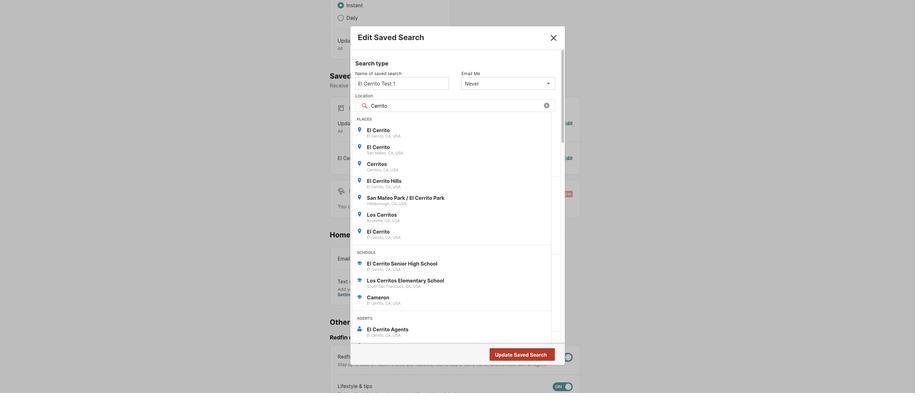 Task type: describe. For each thing, give the bounding box(es) containing it.
cerrito left test
[[343, 155, 360, 161]]

update inside 'button'
[[495, 352, 513, 358]]

Saved from a previous map location search field
[[368, 100, 555, 112]]

email me
[[462, 71, 480, 76]]

cerritos for los cerritos
[[377, 212, 397, 218]]

2 all from the top
[[338, 129, 343, 134]]

los cerritos elementary school south san francisco, ca, usa
[[367, 278, 444, 289]]

for sale
[[349, 105, 373, 112]]

receive
[[330, 83, 349, 89]]

edit saved search dialog
[[350, 26, 565, 394]]

settings
[[338, 292, 356, 298]]

can
[[348, 203, 357, 210]]

email for email me
[[462, 71, 473, 76]]

or
[[459, 362, 463, 367]]

text
[[338, 279, 348, 285]]

you can create saved searches while searching for
[[338, 203, 460, 210]]

family
[[383, 312, 393, 317]]

places
[[357, 117, 372, 122]]

el cerrito agents el cerrito, ca, usa
[[367, 327, 409, 338]]

on right always
[[437, 256, 443, 262]]

cerrito up el cerrito san mateo, ca, usa
[[373, 127, 390, 134]]

2 types from the top
[[357, 121, 370, 127]]

saved searches receive timely notifications based on your preferred search filters.
[[330, 72, 487, 89]]

3+ radio
[[496, 232, 524, 245]]

los for los cerritos elementary school
[[367, 278, 376, 284]]

sale
[[360, 105, 373, 112]]

Studio checkbox
[[387, 198, 414, 211]]

sell
[[465, 362, 472, 367]]

stay
[[338, 362, 347, 367]]

test
[[361, 155, 371, 161]]

redfin updates
[[330, 335, 372, 341]]

usa inside el cerrito hills el cerrito, ca, usa
[[393, 185, 401, 189]]

clear input button
[[544, 103, 550, 108]]

saved up search type
[[374, 33, 397, 42]]

1 cerrito, from the top
[[371, 134, 385, 139]]

san inside el cerrito san mateo, ca, usa
[[367, 151, 374, 155]]

cerritos for los cerritos elementary school
[[377, 278, 397, 284]]

cerrito inside the san mateo park / el cerrito park hillsborough, ca, usa
[[415, 195, 432, 201]]

elementary
[[398, 278, 426, 284]]

0 horizontal spatial your
[[347, 287, 357, 292]]

in
[[389, 287, 393, 292]]

tap 2 numbers to select a range
[[379, 188, 456, 194]]

other for other
[[523, 312, 533, 317]]

house
[[377, 288, 389, 293]]

tours
[[352, 231, 371, 240]]

location element
[[356, 90, 552, 99]]

ca, inside el cerrito agents el cerrito, ca, usa
[[386, 333, 392, 338]]

1 update types all from the top
[[338, 38, 370, 51]]

status
[[360, 342, 380, 350]]

cameron el cerrito, ca, usa
[[367, 295, 401, 306]]

cerrito, inside el cerrito senior high school el cerrito, ca, usa
[[371, 267, 385, 272]]

el cerrito test 1
[[338, 155, 375, 161]]

option group for home type
[[360, 276, 551, 322]]

cameron
[[367, 295, 389, 301]]

ca, up el cerrito san mateo, ca, usa
[[386, 134, 392, 139]]

Townhouse checkbox
[[408, 276, 454, 298]]

you
[[338, 203, 347, 210]]

el cerrito hills link
[[367, 178, 402, 184]]

name
[[356, 71, 368, 76]]

south
[[367, 284, 378, 289]]

2
[[389, 188, 392, 194]]

2.5+ radio
[[469, 232, 496, 245]]

2 edit button from the top
[[563, 155, 573, 162]]

Any checkbox
[[360, 198, 387, 211]]

Other checkbox
[[505, 300, 551, 322]]

el cerrito agents link down el cerrito agents el cerrito, ca, usa
[[367, 344, 409, 350]]

2 checkbox
[[441, 198, 469, 211]]

results
[[530, 352, 547, 359]]

tips
[[364, 384, 372, 390]]

1
[[373, 155, 375, 161]]

edit inside dialog
[[358, 33, 372, 42]]

cerrito inside el cerrito hills el cerrito, ca, usa
[[373, 178, 390, 184]]

Daily radio
[[338, 15, 344, 21]]

san mateo park / el cerrito park hillsborough, ca, usa
[[367, 195, 445, 206]]

text (sms)
[[338, 279, 364, 285]]

0 vertical spatial update
[[338, 38, 355, 44]]

usa inside el cerrito agents el cerrito, ca, usa
[[393, 333, 401, 338]]

add
[[338, 287, 346, 292]]

cerritos link
[[367, 161, 387, 167]]

usa up el cerrito san mateo, ca, usa
[[393, 134, 401, 139]]

home,
[[477, 362, 489, 367]]

3 cerrito, from the top
[[371, 235, 385, 240]]

san inside the san mateo park / el cerrito park hillsborough, ca, usa
[[367, 195, 376, 201]]

agents for el cerrito agents
[[391, 344, 409, 350]]

on inside saved searches receive timely notifications based on your preferred search filters.
[[412, 83, 418, 89]]

multi-
[[372, 312, 383, 317]]

search inside 'element'
[[388, 71, 402, 76]]

always on
[[418, 256, 443, 262]]

home for home type
[[360, 265, 378, 272]]

filters.
[[472, 83, 487, 89]]

2+ radio
[[441, 232, 469, 245]]

cerrito, inside el cerrito hills el cerrito, ca, usa
[[371, 185, 385, 189]]

rent
[[360, 188, 374, 195]]

redfin for redfin news stay up to date on redfin's tools and features, how to buy or sell a home, and connect with an agent.
[[338, 354, 353, 360]]

el cerrito hills el cerrito, ca, usa
[[367, 178, 402, 189]]

senior
[[391, 261, 407, 267]]

tap
[[379, 188, 388, 194]]

1 park from the left
[[394, 195, 405, 201]]

1 types from the top
[[357, 38, 370, 44]]

1 and from the left
[[406, 362, 414, 367]]

cerrito, inside el cerrito agents el cerrito, ca, usa
[[371, 333, 385, 338]]

connect
[[500, 362, 516, 367]]

los cerritos elementary school link
[[367, 278, 444, 284]]

school inside the los cerritos elementary school south san francisco, ca, usa
[[427, 278, 444, 284]]

based
[[396, 83, 411, 89]]

ca, inside the san mateo park / el cerrito park hillsborough, ca, usa
[[392, 202, 398, 206]]

number
[[372, 287, 388, 292]]

1 vertical spatial searches
[[391, 203, 413, 210]]

cerritos cerritos, ca, usa
[[367, 161, 399, 172]]

home for home tours
[[330, 231, 351, 240]]

redfin's
[[377, 362, 394, 367]]

usa inside el cerrito san mateo, ca, usa
[[396, 151, 403, 155]]

edit saved search element
[[358, 33, 542, 42]]

searching
[[428, 203, 451, 210]]

usa inside the los cerritos elementary school south san francisco, ca, usa
[[413, 284, 421, 289]]

type for home type
[[379, 265, 393, 272]]

studio
[[394, 202, 407, 207]]

cerrito inside el cerrito senior high school el cerrito, ca, usa
[[373, 261, 390, 267]]

lifestyle
[[338, 384, 358, 390]]

cerrito down roseville, at the left of the page
[[373, 229, 390, 235]]

on inside edit saved search dialog
[[473, 342, 481, 350]]

san inside the los cerritos elementary school south san francisco, ca, usa
[[379, 284, 385, 289]]

co-op
[[474, 312, 485, 317]]

el cerrito agents link up buy
[[352, 341, 551, 357]]

1.5+ radio
[[414, 232, 441, 245]]

Name of saved search text field
[[358, 81, 446, 87]]

ca, inside the cerritos cerritos, ca, usa
[[383, 168, 390, 172]]

3 el cerrito link from the top
[[367, 229, 390, 235]]

search for edit saved search
[[399, 33, 424, 42]]

features,
[[415, 362, 434, 367]]

ca, inside el cerrito senior high school el cerrito, ca, usa
[[386, 267, 392, 272]]

email for email
[[338, 256, 350, 262]]

updates
[[349, 335, 372, 341]]

1 vertical spatial edit
[[563, 121, 573, 127]]

townhouse
[[421, 288, 441, 293]]

mateo,
[[375, 151, 387, 155]]

cerritos,
[[367, 168, 382, 172]]

search for update saved search
[[530, 352, 547, 358]]

0 vertical spatial agents
[[357, 316, 373, 321]]

(sms)
[[349, 279, 364, 285]]

to inside edit saved search dialog
[[416, 188, 421, 194]]

searches inside saved searches receive timely notifications based on your preferred search filters.
[[353, 72, 386, 80]]

name of saved search
[[356, 71, 402, 76]]

el inside el cerrito san mateo, ca, usa
[[367, 144, 372, 150]]

update saved search
[[495, 352, 547, 358]]

mobile
[[425, 312, 437, 317]]

el inside cameron el cerrito, ca, usa
[[367, 301, 370, 306]]

schools
[[357, 251, 376, 255]]

el cerrito senior high school link
[[367, 261, 438, 267]]

Co-op checkbox
[[457, 300, 503, 322]]

time on redfin
[[457, 342, 502, 350]]

any for studio
[[369, 202, 378, 207]]

2 horizontal spatial to
[[445, 362, 449, 367]]

update saved search button
[[490, 349, 555, 361]]

los cerritos link
[[367, 212, 397, 218]]



Task type: vqa. For each thing, say whether or not it's contained in the screenshot.
first Any from the bottom of the the Edit Saved Search "dialog"
yes



Task type: locate. For each thing, give the bounding box(es) containing it.
2 vertical spatial agents
[[391, 344, 409, 350]]

other inside other option
[[523, 312, 533, 317]]

usa right mateo,
[[396, 151, 403, 155]]

1 horizontal spatial and
[[491, 362, 498, 367]]

0 horizontal spatial other
[[330, 318, 350, 327]]

your inside saved searches receive timely notifications based on your preferred search filters.
[[420, 83, 430, 89]]

ca, inside el cerrito hills el cerrito, ca, usa
[[386, 185, 392, 189]]

5 cerrito, from the top
[[371, 301, 385, 306]]

0 vertical spatial el cerrito el cerrito, ca, usa
[[367, 127, 401, 139]]

hillsborough,
[[367, 202, 390, 206]]

francisco,
[[386, 284, 405, 289]]

1 vertical spatial types
[[357, 121, 370, 127]]

select
[[422, 188, 436, 194]]

a
[[438, 188, 441, 194], [473, 362, 475, 367]]

saved up receive at the top left
[[330, 72, 352, 80]]

1 vertical spatial your
[[347, 287, 357, 292]]

0 vertical spatial el cerrito link
[[367, 127, 390, 134]]

2 horizontal spatial search
[[530, 352, 547, 358]]

edit saved search
[[358, 33, 424, 42]]

mateo
[[378, 195, 393, 201]]

/
[[406, 195, 408, 201]]

1 vertical spatial for
[[349, 188, 359, 195]]

ca, down senior
[[386, 267, 392, 272]]

type for search type
[[376, 60, 389, 67]]

type up saved
[[376, 60, 389, 67]]

usa down you can create saved searches while searching for
[[392, 219, 400, 223]]

option group
[[360, 198, 551, 211], [360, 232, 551, 245], [360, 276, 551, 322]]

el cerrito agents link
[[367, 327, 409, 333], [352, 341, 551, 357], [367, 344, 409, 350]]

update up connect
[[495, 352, 513, 358]]

0 vertical spatial your
[[420, 83, 430, 89]]

2 los from the top
[[367, 278, 376, 284]]

cerritos inside the los cerritos elementary school south san francisco, ca, usa
[[377, 278, 397, 284]]

to
[[416, 188, 421, 194], [355, 362, 359, 367], [445, 362, 449, 367]]

cerrito
[[373, 127, 390, 134], [373, 144, 390, 150], [343, 155, 360, 161], [373, 178, 390, 184], [415, 195, 432, 201], [373, 229, 390, 235], [373, 261, 390, 267], [373, 327, 390, 333], [373, 344, 390, 350]]

1 vertical spatial a
[[473, 362, 475, 367]]

usa down the elementary
[[413, 284, 421, 289]]

agents inside el cerrito agents el cerrito, ca, usa
[[391, 327, 409, 333]]

search up the location element
[[455, 83, 471, 89]]

0 horizontal spatial search
[[388, 71, 402, 76]]

1 vertical spatial redfin
[[483, 342, 502, 350]]

1 vertical spatial san
[[367, 195, 376, 201]]

beds
[[360, 187, 375, 195]]

cerrito, down cameron
[[371, 301, 385, 306]]

all left price
[[338, 129, 343, 134]]

cerrito, inside cameron el cerrito, ca, usa
[[371, 301, 385, 306]]

1 el cerrito link from the top
[[367, 127, 390, 134]]

ca, down mateo
[[392, 202, 398, 206]]

list box
[[462, 77, 555, 90]]

location
[[356, 93, 373, 98]]

searches down san mateo park / el cerrito park link
[[391, 203, 413, 210]]

0 vertical spatial a
[[438, 188, 441, 194]]

usa inside the cerritos cerritos, ca, usa
[[391, 168, 399, 172]]

saved inside saved searches receive timely notifications based on your preferred search filters.
[[330, 72, 352, 80]]

los for los cerritos
[[367, 212, 376, 218]]

update down daily radio
[[338, 38, 355, 44]]

los up south
[[367, 278, 376, 284]]

los
[[367, 212, 376, 218], [367, 278, 376, 284]]

school right the high
[[421, 261, 438, 267]]

daily
[[347, 15, 358, 21]]

0 vertical spatial search
[[399, 33, 424, 42]]

1 los from the top
[[367, 212, 376, 218]]

usa right any radio
[[393, 235, 401, 240]]

el cerrito agents
[[367, 344, 409, 350]]

ca, left 1+ on the left of the page
[[386, 235, 392, 240]]

multi-family
[[372, 312, 393, 317]]

home inside edit saved search dialog
[[360, 265, 378, 272]]

los up roseville, at the left of the page
[[367, 212, 376, 218]]

cerrito down el cerrito agents el cerrito, ca, usa
[[373, 344, 390, 350]]

park up searching
[[434, 195, 445, 201]]

4 checkbox
[[496, 198, 524, 211]]

1 vertical spatial email
[[338, 256, 350, 262]]

usa inside el cerrito senior high school el cerrito, ca, usa
[[393, 267, 401, 272]]

ca, up family
[[386, 301, 392, 306]]

Multi-family checkbox
[[360, 300, 406, 322]]

1 vertical spatial el cerrito el cerrito, ca, usa
[[367, 229, 401, 240]]

search
[[388, 71, 402, 76], [455, 83, 471, 89]]

saved up with
[[514, 352, 529, 358]]

1 horizontal spatial search
[[455, 83, 471, 89]]

a left the "range"
[[438, 188, 441, 194]]

0 horizontal spatial to
[[355, 362, 359, 367]]

4+ radio
[[524, 232, 551, 245]]

numbers
[[394, 188, 414, 194]]

cerrito down multi-family
[[373, 327, 390, 333]]

account settings link
[[338, 287, 412, 298]]

usa up hills
[[391, 168, 399, 172]]

ca, inside el cerrito san mateo, ca, usa
[[388, 151, 395, 155]]

on right time
[[473, 342, 481, 350]]

0 vertical spatial school
[[421, 261, 438, 267]]

name of saved search element
[[356, 68, 446, 77]]

5+ checkbox
[[524, 198, 551, 211]]

el cerrito link down "places"
[[367, 127, 390, 134]]

usa down san mateo park / el cerrito park link
[[399, 202, 407, 206]]

0 vertical spatial option group
[[360, 198, 551, 211]]

cerrito inside el cerrito agents el cerrito, ca, usa
[[373, 327, 390, 333]]

0 vertical spatial edit button
[[563, 120, 573, 134]]

los inside the los cerritos elementary school south san francisco, ca, usa
[[367, 278, 376, 284]]

0 vertical spatial any
[[369, 202, 378, 207]]

all down daily radio
[[338, 46, 343, 51]]

0 vertical spatial edit
[[358, 33, 372, 42]]

el cerrito senior high school el cerrito, ca, usa
[[367, 261, 438, 272]]

2 cerrito, from the top
[[371, 185, 385, 189]]

cerrito, down baths
[[371, 235, 385, 240]]

types up search type
[[357, 38, 370, 44]]

cerritos
[[367, 161, 387, 167], [377, 212, 397, 218], [377, 278, 397, 284]]

redfin
[[330, 335, 348, 341], [483, 342, 502, 350], [338, 354, 353, 360]]

to right the up
[[355, 362, 359, 367]]

1 vertical spatial search
[[455, 83, 471, 89]]

1 vertical spatial home
[[360, 265, 378, 272]]

types down for sale
[[357, 121, 370, 127]]

1 horizontal spatial home
[[360, 265, 378, 272]]

cerritos inside the cerritos cerritos, ca, usa
[[367, 161, 387, 167]]

to left buy
[[445, 362, 449, 367]]

usa up family
[[393, 301, 401, 306]]

0 vertical spatial type
[[376, 60, 389, 67]]

any
[[369, 202, 378, 207], [369, 236, 378, 241]]

no
[[522, 352, 529, 359]]

1 horizontal spatial park
[[434, 195, 445, 201]]

account settings
[[338, 287, 412, 298]]

2 update types all from the top
[[338, 121, 370, 134]]

ca, down el cerrito hills link
[[386, 185, 392, 189]]

school inside el cerrito senior high school el cerrito, ca, usa
[[421, 261, 438, 267]]

0 horizontal spatial a
[[438, 188, 441, 194]]

cerrito up mateo,
[[373, 144, 390, 150]]

an
[[528, 362, 533, 367]]

roseville,
[[367, 219, 384, 223]]

2 vertical spatial search
[[530, 352, 547, 358]]

el inside the san mateo park / el cerrito park hillsborough, ca, usa
[[410, 195, 414, 201]]

search type
[[356, 60, 389, 67]]

2 for from the top
[[349, 188, 359, 195]]

cerritos up cerritos,
[[367, 161, 387, 167]]

usa inside cameron el cerrito, ca, usa
[[393, 301, 401, 306]]

1 vertical spatial all
[[338, 129, 343, 134]]

date
[[360, 362, 369, 367]]

update left "places"
[[338, 121, 355, 127]]

home tours
[[330, 231, 371, 240]]

update types all down for sale
[[338, 121, 370, 134]]

any down baths
[[369, 236, 378, 241]]

types
[[357, 38, 370, 44], [357, 121, 370, 127]]

el cerrito link up mateo,
[[367, 144, 390, 150]]

list box inside edit saved search dialog
[[462, 77, 555, 90]]

high
[[408, 261, 420, 267]]

searches down search type
[[353, 72, 386, 80]]

usa up el cerrito agents at the left
[[393, 333, 401, 338]]

while
[[414, 203, 426, 210]]

2 vertical spatial update
[[495, 352, 513, 358]]

ca, down cerritos link
[[383, 168, 390, 172]]

cameron link
[[367, 295, 389, 301]]

Any radio
[[360, 232, 387, 245]]

ca, right mateo,
[[388, 151, 395, 155]]

your
[[420, 83, 430, 89], [347, 287, 357, 292]]

email inside edit saved search dialog
[[462, 71, 473, 76]]

ca, inside los cerritos roseville, ca, usa
[[385, 219, 391, 223]]

2 el cerrito link from the top
[[367, 144, 390, 150]]

el
[[367, 127, 372, 134], [367, 134, 370, 139], [367, 144, 372, 150], [338, 155, 342, 161], [367, 178, 372, 184], [367, 185, 370, 189], [410, 195, 414, 201], [367, 229, 372, 235], [367, 235, 370, 240], [367, 261, 372, 267], [367, 267, 370, 272], [367, 301, 370, 306], [367, 327, 372, 333], [367, 333, 370, 338], [367, 344, 372, 350]]

for left rent
[[349, 188, 359, 195]]

and
[[406, 362, 414, 367], [491, 362, 498, 367]]

with
[[518, 362, 526, 367]]

baths
[[360, 221, 378, 229]]

redfin down 'other emails'
[[330, 335, 348, 341]]

0 vertical spatial types
[[357, 38, 370, 44]]

0 horizontal spatial and
[[406, 362, 414, 367]]

any up los cerritos 'link'
[[369, 202, 378, 207]]

1 for from the top
[[349, 105, 359, 112]]

1 vertical spatial option group
[[360, 232, 551, 245]]

1 vertical spatial cerritos
[[377, 212, 397, 218]]

other
[[523, 312, 533, 317], [330, 318, 350, 327]]

phone
[[358, 287, 371, 292]]

3 checkbox
[[469, 198, 496, 211]]

any inside 'option'
[[369, 202, 378, 207]]

email left me
[[462, 71, 473, 76]]

a right sell
[[473, 362, 475, 367]]

ca, down los cerritos elementary school link
[[406, 284, 412, 289]]

for for for rent
[[349, 188, 359, 195]]

any inside radio
[[369, 236, 378, 241]]

other for other emails
[[330, 318, 350, 327]]

&
[[359, 384, 362, 390]]

2 and from the left
[[491, 362, 498, 367]]

type up "house" option at the left of the page
[[379, 265, 393, 272]]

cerritos up in on the left bottom
[[377, 278, 397, 284]]

0 horizontal spatial search
[[356, 60, 375, 67]]

agents
[[357, 316, 373, 321], [391, 327, 409, 333], [391, 344, 409, 350]]

for
[[452, 203, 459, 210]]

1 horizontal spatial your
[[420, 83, 430, 89]]

1 checkbox
[[414, 198, 441, 211]]

email me element
[[462, 68, 552, 77]]

cerrito, down price
[[371, 134, 385, 139]]

saved inside 'button'
[[514, 352, 529, 358]]

usa down hills
[[393, 185, 401, 189]]

usa
[[393, 134, 401, 139], [396, 151, 403, 155], [391, 168, 399, 172], [393, 185, 401, 189], [399, 202, 407, 206], [392, 219, 400, 223], [393, 235, 401, 240], [393, 267, 401, 272], [413, 284, 421, 289], [393, 301, 401, 306], [393, 333, 401, 338]]

el cerrito el cerrito, ca, usa for third el cerrito link from the bottom of the edit saved search dialog
[[367, 127, 401, 139]]

1 vertical spatial el cerrito link
[[367, 144, 390, 150]]

2 vertical spatial option group
[[360, 276, 551, 322]]

your left preferred
[[420, 83, 430, 89]]

0 horizontal spatial park
[[394, 195, 405, 201]]

for left 'sale'
[[349, 105, 359, 112]]

option group for baths
[[360, 232, 551, 245]]

2 vertical spatial edit
[[563, 155, 573, 161]]

2 park from the left
[[434, 195, 445, 201]]

a inside redfin news stay up to date on redfin's tools and features, how to buy or sell a home, and connect with an agent.
[[473, 362, 475, 367]]

1 vertical spatial search
[[356, 60, 375, 67]]

1 vertical spatial los
[[367, 278, 376, 284]]

el cerrito agents link down family
[[367, 327, 409, 333]]

cerrito up tap
[[373, 178, 390, 184]]

Mobile checkbox
[[408, 300, 454, 322]]

el cerrito el cerrito, ca, usa down roseville, at the left of the page
[[367, 229, 401, 240]]

1 any from the top
[[369, 202, 378, 207]]

1 el cerrito el cerrito, ca, usa from the top
[[367, 127, 401, 139]]

create
[[358, 203, 373, 210]]

cerritos inside los cerritos roseville, ca, usa
[[377, 212, 397, 218]]

notifications
[[366, 83, 395, 89]]

ca, inside the los cerritos elementary school south san francisco, ca, usa
[[406, 284, 412, 289]]

1 horizontal spatial searches
[[391, 203, 413, 210]]

0 vertical spatial home
[[330, 231, 351, 240]]

search inside saved searches receive timely notifications based on your preferred search filters.
[[455, 83, 471, 89]]

2 el cerrito el cerrito, ca, usa from the top
[[367, 229, 401, 240]]

6 cerrito, from the top
[[371, 333, 385, 338]]

emails
[[352, 318, 375, 327]]

2 any from the top
[[369, 236, 378, 241]]

for rent
[[349, 188, 374, 195]]

and right the home,
[[491, 362, 498, 367]]

1+
[[398, 236, 403, 241]]

Instant radio
[[338, 2, 344, 8]]

option group containing house
[[360, 276, 551, 322]]

redfin inside edit saved search dialog
[[483, 342, 502, 350]]

preferred
[[431, 83, 454, 89]]

0 vertical spatial update types all
[[338, 38, 370, 51]]

cerrito, up "house" option at the left of the page
[[371, 267, 385, 272]]

redfin inside redfin news stay up to date on redfin's tools and features, how to buy or sell a home, and connect with an agent.
[[338, 354, 353, 360]]

redfin up stay
[[338, 354, 353, 360]]

cerrito left senior
[[373, 261, 390, 267]]

ca, down los cerritos 'link'
[[385, 219, 391, 223]]

ca, inside cameron el cerrito, ca, usa
[[386, 301, 392, 306]]

school
[[421, 261, 438, 267], [427, 278, 444, 284]]

el cerrito el cerrito, ca, usa for 1st el cerrito link from the bottom of the edit saved search dialog
[[367, 229, 401, 240]]

1 horizontal spatial a
[[473, 362, 475, 367]]

1 edit button from the top
[[563, 120, 573, 134]]

1 horizontal spatial other
[[523, 312, 533, 317]]

ca, up el cerrito agents at the left
[[386, 333, 392, 338]]

None checkbox
[[553, 353, 573, 362], [553, 383, 573, 392], [553, 353, 573, 362], [553, 383, 573, 392]]

cerrito inside el cerrito san mateo, ca, usa
[[373, 144, 390, 150]]

0 vertical spatial for
[[349, 105, 359, 112]]

cerrito, up status
[[371, 333, 385, 338]]

park
[[394, 195, 405, 201], [434, 195, 445, 201]]

0 vertical spatial all
[[338, 46, 343, 51]]

usa down senior
[[393, 267, 401, 272]]

update
[[338, 38, 355, 44], [338, 121, 355, 127], [495, 352, 513, 358]]

searches
[[353, 72, 386, 80], [391, 203, 413, 210]]

and right tools
[[406, 362, 414, 367]]

los inside los cerritos roseville, ca, usa
[[367, 212, 376, 218]]

0 vertical spatial other
[[523, 312, 533, 317]]

1 all from the top
[[338, 46, 343, 51]]

search
[[399, 33, 424, 42], [356, 60, 375, 67], [530, 352, 547, 358]]

1 vertical spatial any
[[369, 236, 378, 241]]

.
[[356, 292, 357, 298]]

0 vertical spatial san
[[367, 151, 374, 155]]

los cerritos roseville, ca, usa
[[367, 212, 400, 223]]

cerrito down select at the top left of page
[[415, 195, 432, 201]]

other emails
[[330, 318, 375, 327]]

on inside redfin news stay up to date on redfin's tools and features, how to buy or sell a home, and connect with an agent.
[[371, 362, 376, 367]]

0 vertical spatial searches
[[353, 72, 386, 80]]

on right date
[[371, 362, 376, 367]]

to left select at the top left of page
[[416, 188, 421, 194]]

news
[[354, 354, 367, 360]]

type
[[376, 60, 389, 67], [379, 265, 393, 272]]

price
[[360, 122, 376, 130]]

redfin up the home,
[[483, 342, 502, 350]]

0 vertical spatial cerritos
[[367, 161, 387, 167]]

el cerrito link
[[367, 127, 390, 134], [367, 144, 390, 150], [367, 229, 390, 235]]

home down "schools"
[[360, 265, 378, 272]]

1 vertical spatial school
[[427, 278, 444, 284]]

account
[[394, 287, 412, 292]]

1 vertical spatial agents
[[391, 327, 409, 333]]

school up the townhouse
[[427, 278, 444, 284]]

1 horizontal spatial to
[[416, 188, 421, 194]]

0 horizontal spatial email
[[338, 256, 350, 262]]

for
[[349, 105, 359, 112], [349, 188, 359, 195]]

0 vertical spatial redfin
[[330, 335, 348, 341]]

your up .
[[347, 287, 357, 292]]

el cerrito link down roseville, at the left of the page
[[367, 229, 390, 235]]

update types all up search type
[[338, 38, 370, 51]]

search inside 'button'
[[530, 352, 547, 358]]

1 vertical spatial update types all
[[338, 121, 370, 134]]

redfin for redfin updates
[[330, 335, 348, 341]]

san mateo park / el cerrito park link
[[367, 195, 445, 201]]

no results button
[[514, 349, 554, 362]]

any for 1+
[[369, 236, 378, 241]]

cerritos up roseville, at the left of the page
[[377, 212, 397, 218]]

1 vertical spatial type
[[379, 265, 393, 272]]

a inside dialog
[[438, 188, 441, 194]]

home type
[[360, 265, 393, 272]]

el cerrito el cerrito, ca, usa up el cerrito san mateo, ca, usa
[[367, 127, 401, 139]]

0 vertical spatial search
[[388, 71, 402, 76]]

1 horizontal spatial email
[[462, 71, 473, 76]]

park up studio
[[394, 195, 405, 201]]

4 cerrito, from the top
[[371, 267, 385, 272]]

1 horizontal spatial search
[[399, 33, 424, 42]]

ca,
[[386, 134, 392, 139], [388, 151, 395, 155], [383, 168, 390, 172], [386, 185, 392, 189], [392, 202, 398, 206], [385, 219, 391, 223], [386, 235, 392, 240], [386, 267, 392, 272], [406, 284, 412, 289], [386, 301, 392, 306], [386, 333, 392, 338]]

of
[[369, 71, 373, 76]]

2 vertical spatial el cerrito link
[[367, 229, 390, 235]]

House checkbox
[[360, 276, 406, 298]]

0 horizontal spatial searches
[[353, 72, 386, 80]]

usa inside the san mateo park / el cerrito park hillsborough, ca, usa
[[399, 202, 407, 206]]

all
[[338, 46, 343, 51], [338, 129, 343, 134]]

1 vertical spatial update
[[338, 121, 355, 127]]

0 vertical spatial email
[[462, 71, 473, 76]]

home left tours
[[330, 231, 351, 240]]

email up text
[[338, 256, 350, 262]]

1 vertical spatial other
[[330, 318, 350, 327]]

0 vertical spatial los
[[367, 212, 376, 218]]

for for for sale
[[349, 105, 359, 112]]

search up name of saved search text field at the left top of the page
[[388, 71, 402, 76]]

2 vertical spatial redfin
[[338, 354, 353, 360]]

saved up los cerritos 'link'
[[374, 203, 389, 210]]

1+ radio
[[387, 232, 414, 245]]

on right the based
[[412, 83, 418, 89]]

instant
[[347, 2, 363, 8]]

2 vertical spatial san
[[379, 284, 385, 289]]

edit
[[358, 33, 372, 42], [563, 121, 573, 127], [563, 155, 573, 161]]

co-
[[474, 312, 481, 317]]

0 horizontal spatial home
[[330, 231, 351, 240]]

cerrito, down el cerrito hills link
[[371, 185, 385, 189]]

agents for el cerrito agents el cerrito, ca, usa
[[391, 327, 409, 333]]

1 vertical spatial edit button
[[563, 155, 573, 162]]

2 vertical spatial cerritos
[[377, 278, 397, 284]]

usa inside los cerritos roseville, ca, usa
[[392, 219, 400, 223]]

up
[[348, 362, 353, 367]]

None checkbox
[[457, 276, 503, 298], [505, 276, 551, 298], [422, 278, 443, 287], [457, 276, 503, 298], [505, 276, 551, 298], [422, 278, 443, 287]]



